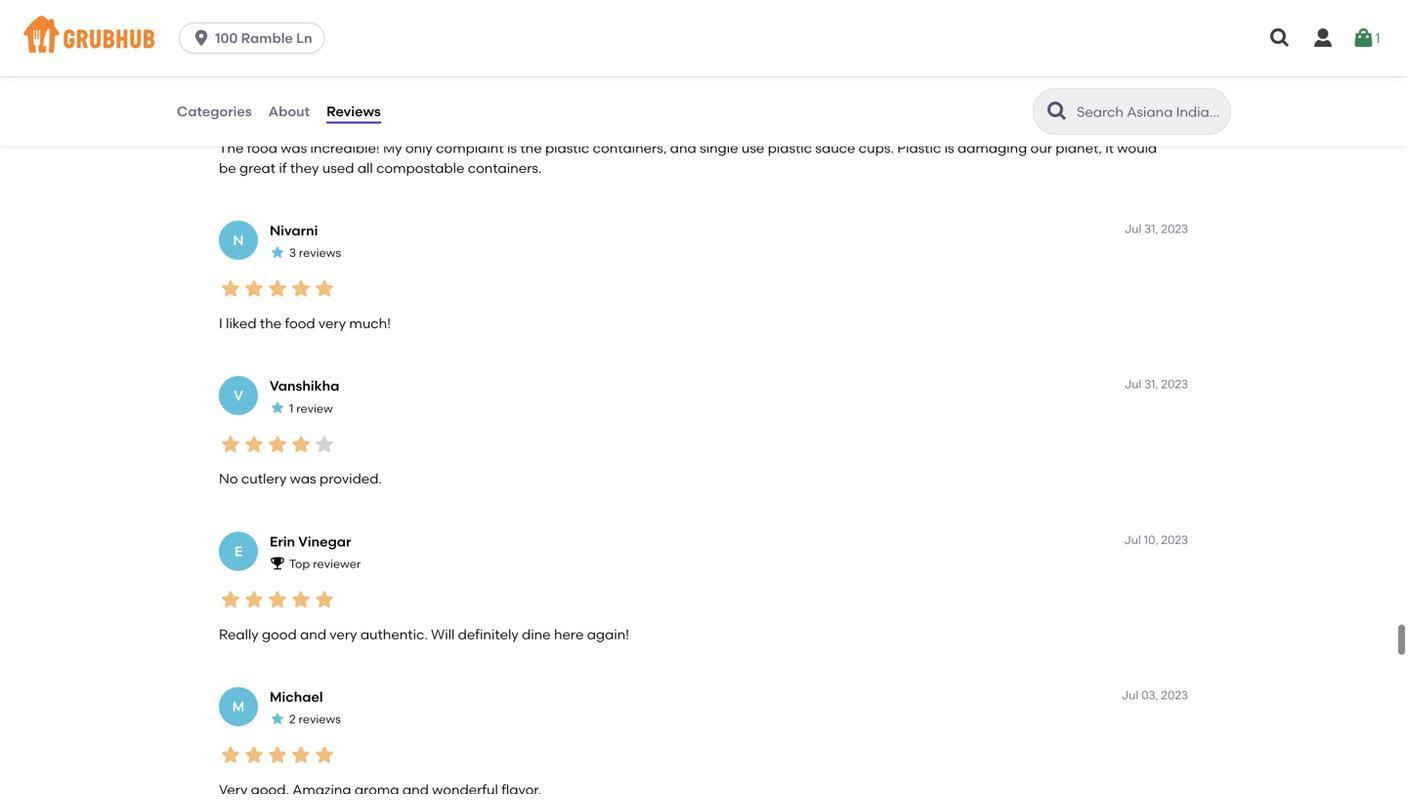 Task type: locate. For each thing, give the bounding box(es) containing it.
1 vertical spatial was
[[290, 471, 316, 487]]

3
[[289, 246, 296, 260]]

will
[[431, 626, 455, 643]]

1 reviews from the top
[[299, 71, 341, 85]]

2 jul 31, 2023 from the top
[[1125, 378, 1189, 392]]

good
[[262, 626, 297, 643]]

vinegar
[[298, 534, 351, 550]]

1 31, from the top
[[1145, 222, 1159, 236]]

1 horizontal spatial is
[[945, 140, 955, 156]]

jul
[[1125, 222, 1142, 236], [1125, 378, 1142, 392], [1124, 533, 1141, 547], [1122, 689, 1139, 703]]

the inside the food was incredible! my only complaint is the plastic containers, and single use plastic sauce cups. plastic is damaging our planet, it would be great if they used all compostable containers.
[[520, 140, 542, 156]]

complaint
[[436, 140, 504, 156]]

1
[[1376, 30, 1381, 46], [289, 402, 294, 416]]

was for provided.
[[290, 471, 316, 487]]

0 vertical spatial 2 reviews
[[289, 71, 341, 85]]

ramble
[[241, 30, 293, 46]]

2 2023 from the top
[[1162, 378, 1189, 392]]

0 vertical spatial and
[[670, 140, 697, 156]]

reviews
[[299, 71, 341, 85], [299, 246, 341, 260], [299, 713, 341, 727]]

2 reviews down dan
[[289, 71, 341, 85]]

our
[[1031, 140, 1053, 156]]

erin
[[270, 534, 295, 550]]

0 vertical spatial 1
[[1376, 30, 1381, 46]]

reviews button
[[326, 76, 382, 147]]

food up great
[[247, 140, 278, 156]]

is
[[507, 140, 517, 156], [945, 140, 955, 156]]

use
[[742, 140, 765, 156]]

and left single
[[670, 140, 697, 156]]

v
[[234, 388, 243, 404]]

reviews down michael
[[299, 713, 341, 727]]

3 reviews
[[289, 246, 341, 260]]

n
[[233, 232, 244, 249]]

2 2 from the top
[[289, 713, 296, 727]]

food
[[247, 140, 278, 156], [285, 315, 315, 332]]

1 vertical spatial 2
[[289, 713, 296, 727]]

much!
[[349, 315, 391, 332]]

be
[[219, 160, 236, 176]]

if
[[279, 160, 287, 176]]

0 vertical spatial jul 31, 2023
[[1125, 222, 1189, 236]]

very
[[319, 315, 346, 332], [330, 626, 357, 643]]

trophy icon image
[[270, 556, 285, 572]]

0 horizontal spatial is
[[507, 140, 517, 156]]

it
[[1106, 140, 1114, 156]]

0 vertical spatial food
[[247, 140, 278, 156]]

1 vertical spatial food
[[285, 315, 315, 332]]

1 vertical spatial 2 reviews
[[289, 713, 341, 727]]

reviews for incredible!
[[299, 71, 341, 85]]

0 vertical spatial 2
[[289, 71, 296, 85]]

review
[[296, 402, 333, 416]]

1 vertical spatial 31,
[[1145, 378, 1159, 392]]

2 down michael
[[289, 713, 296, 727]]

2
[[289, 71, 296, 85], [289, 713, 296, 727]]

plastic
[[545, 140, 590, 156], [768, 140, 812, 156]]

3 2023 from the top
[[1162, 533, 1189, 547]]

0 vertical spatial 31,
[[1145, 222, 1159, 236]]

compostable
[[376, 160, 465, 176]]

1 horizontal spatial plastic
[[768, 140, 812, 156]]

my
[[383, 140, 402, 156]]

1 horizontal spatial the
[[520, 140, 542, 156]]

the food was incredible! my only complaint is the plastic containers, and single use plastic sauce cups. plastic is damaging our planet, it would be great if they used all compostable containers.
[[219, 140, 1157, 176]]

1 jul 31, 2023 from the top
[[1125, 222, 1189, 236]]

food inside the food was incredible! my only complaint is the plastic containers, and single use plastic sauce cups. plastic is damaging our planet, it would be great if they used all compostable containers.
[[247, 140, 278, 156]]

0 horizontal spatial plastic
[[545, 140, 590, 156]]

the up containers. on the top
[[520, 140, 542, 156]]

and inside the food was incredible! my only complaint is the plastic containers, and single use plastic sauce cups. plastic is damaging our planet, it would be great if they used all compostable containers.
[[670, 140, 697, 156]]

the right 'liked'
[[260, 315, 282, 332]]

no
[[219, 471, 238, 487]]

jul 31, 2023
[[1125, 222, 1189, 236], [1125, 378, 1189, 392]]

reviews down 'ln'
[[299, 71, 341, 85]]

1 vertical spatial jul 31, 2023
[[1125, 378, 1189, 392]]

dine
[[522, 626, 551, 643]]

only
[[406, 140, 433, 156]]

2023
[[1162, 222, 1189, 236], [1162, 378, 1189, 392], [1162, 533, 1189, 547], [1162, 689, 1189, 703]]

here
[[554, 626, 584, 643]]

was up they
[[281, 140, 307, 156]]

would
[[1118, 140, 1157, 156]]

reviews right 3 on the top left
[[299, 246, 341, 260]]

0 vertical spatial the
[[520, 140, 542, 156]]

0 horizontal spatial food
[[247, 140, 278, 156]]

2 vertical spatial reviews
[[299, 713, 341, 727]]

1 horizontal spatial food
[[285, 315, 315, 332]]

10,
[[1144, 533, 1159, 547]]

and right good
[[300, 626, 327, 643]]

2 down dan
[[289, 71, 296, 85]]

very left the authentic.
[[330, 626, 357, 643]]

1 vertical spatial reviews
[[299, 246, 341, 260]]

1 vertical spatial 1
[[289, 402, 294, 416]]

31,
[[1145, 222, 1159, 236], [1145, 378, 1159, 392]]

0 vertical spatial reviews
[[299, 71, 341, 85]]

michael
[[270, 689, 323, 706]]

2 reviews from the top
[[299, 246, 341, 260]]

about
[[268, 103, 310, 120]]

1 horizontal spatial and
[[670, 140, 697, 156]]

0 horizontal spatial 1
[[289, 402, 294, 416]]

1 2023 from the top
[[1162, 222, 1189, 236]]

cutlery
[[241, 471, 287, 487]]

top
[[289, 557, 310, 571]]

Search Asiana Indian Cuisine search field
[[1075, 103, 1225, 121]]

1 vertical spatial and
[[300, 626, 327, 643]]

nivarni
[[270, 222, 318, 239]]

1 for 1 review
[[289, 402, 294, 416]]

e
[[234, 543, 243, 560]]

was
[[281, 140, 307, 156], [290, 471, 316, 487]]

and
[[670, 140, 697, 156], [300, 626, 327, 643]]

the
[[520, 140, 542, 156], [260, 315, 282, 332]]

0 vertical spatial was
[[281, 140, 307, 156]]

svg image
[[1269, 26, 1292, 50], [1312, 26, 1335, 50], [1352, 26, 1376, 50], [192, 28, 211, 48]]

1 inside button
[[1376, 30, 1381, 46]]

jul for i liked the food very much!
[[1125, 222, 1142, 236]]

2 31, from the top
[[1145, 378, 1159, 392]]

0 horizontal spatial and
[[300, 626, 327, 643]]

planet,
[[1056, 140, 1102, 156]]

star icon image
[[270, 69, 285, 85], [219, 102, 242, 125], [242, 102, 266, 125], [266, 102, 289, 125], [289, 102, 313, 125], [313, 102, 336, 125], [270, 245, 285, 260], [219, 277, 242, 301], [242, 277, 266, 301], [266, 277, 289, 301], [289, 277, 313, 301], [313, 277, 336, 301], [270, 400, 285, 416], [219, 433, 242, 456], [242, 433, 266, 456], [266, 433, 289, 456], [289, 433, 313, 456], [313, 433, 336, 456], [219, 588, 242, 612], [242, 588, 266, 612], [266, 588, 289, 612], [289, 588, 313, 612], [313, 588, 336, 612], [270, 712, 285, 727], [219, 744, 242, 768], [242, 744, 266, 768], [266, 744, 289, 768], [289, 744, 313, 768], [313, 744, 336, 768]]

1 vertical spatial the
[[260, 315, 282, 332]]

ln
[[296, 30, 312, 46]]

1 horizontal spatial 1
[[1376, 30, 1381, 46]]

2 reviews down michael
[[289, 713, 341, 727]]

reviews for food
[[299, 246, 341, 260]]

was inside the food was incredible! my only complaint is the plastic containers, and single use plastic sauce cups. plastic is damaging our planet, it would be great if they used all compostable containers.
[[281, 140, 307, 156]]

2023 for no cutlery was provided.
[[1162, 378, 1189, 392]]

2 reviews
[[289, 71, 341, 85], [289, 713, 341, 727]]

is up containers. on the top
[[507, 140, 517, 156]]

plastic right use
[[768, 140, 812, 156]]

very left much!
[[319, 315, 346, 332]]

was right cutlery
[[290, 471, 316, 487]]

plastic left containers,
[[545, 140, 590, 156]]

food right 'liked'
[[285, 315, 315, 332]]

i
[[219, 315, 223, 332]]

is right plastic
[[945, 140, 955, 156]]



Task type: vqa. For each thing, say whether or not it's contained in the screenshot.
come
no



Task type: describe. For each thing, give the bounding box(es) containing it.
reviews
[[327, 103, 381, 120]]

great
[[239, 160, 276, 176]]

1 2 from the top
[[289, 71, 296, 85]]

100
[[215, 30, 238, 46]]

jul for no cutlery was provided.
[[1125, 378, 1142, 392]]

1 for 1
[[1376, 30, 1381, 46]]

4 2023 from the top
[[1162, 689, 1189, 703]]

really
[[219, 626, 259, 643]]

reviewer
[[313, 557, 361, 571]]

really good and very authentic. will definitely dine here again!
[[219, 626, 629, 643]]

provided.
[[320, 471, 382, 487]]

svg image inside 100 ramble ln button
[[192, 28, 211, 48]]

svg image inside 1 button
[[1352, 26, 1376, 50]]

again!
[[587, 626, 629, 643]]

1 vertical spatial very
[[330, 626, 357, 643]]

1 review
[[289, 402, 333, 416]]

containers.
[[468, 160, 542, 176]]

categories
[[177, 103, 252, 120]]

sauce
[[816, 140, 856, 156]]

2023 for really good and very authentic. will definitely dine here again!
[[1162, 533, 1189, 547]]

erin vinegar
[[270, 534, 351, 550]]

jul 31, 2023 for i liked the food very much!
[[1125, 222, 1189, 236]]

vanshikha
[[270, 378, 340, 395]]

2 plastic from the left
[[768, 140, 812, 156]]

jul for really good and very authentic. will definitely dine here again!
[[1124, 533, 1141, 547]]

about button
[[268, 76, 311, 147]]

31, for no cutlery was provided.
[[1145, 378, 1159, 392]]

used
[[322, 160, 354, 176]]

100 ramble ln button
[[179, 22, 333, 54]]

jul 31, 2023 for no cutlery was provided.
[[1125, 378, 1189, 392]]

definitely
[[458, 626, 519, 643]]

they
[[290, 160, 319, 176]]

2 is from the left
[[945, 140, 955, 156]]

main navigation navigation
[[0, 0, 1408, 76]]

1 plastic from the left
[[545, 140, 590, 156]]

31, for i liked the food very much!
[[1145, 222, 1159, 236]]

categories button
[[176, 76, 253, 147]]

top reviewer
[[289, 557, 361, 571]]

damaging
[[958, 140, 1028, 156]]

the
[[219, 140, 244, 156]]

jul 10, 2023
[[1124, 533, 1189, 547]]

1 is from the left
[[507, 140, 517, 156]]

2 2 reviews from the top
[[289, 713, 341, 727]]

was for incredible!
[[281, 140, 307, 156]]

0 horizontal spatial the
[[260, 315, 282, 332]]

cups.
[[859, 140, 894, 156]]

no cutlery was provided.
[[219, 471, 382, 487]]

i liked the food very much!
[[219, 315, 391, 332]]

authentic.
[[361, 626, 428, 643]]

1 2 reviews from the top
[[289, 71, 341, 85]]

all
[[358, 160, 373, 176]]

search icon image
[[1046, 100, 1069, 123]]

dan
[[270, 47, 297, 64]]

jul 03, 2023
[[1122, 689, 1189, 703]]

liked
[[226, 315, 257, 332]]

plastic
[[898, 140, 942, 156]]

single
[[700, 140, 738, 156]]

3 reviews from the top
[[299, 713, 341, 727]]

2023 for i liked the food very much!
[[1162, 222, 1189, 236]]

1 button
[[1352, 21, 1381, 56]]

0 vertical spatial very
[[319, 315, 346, 332]]

03,
[[1142, 689, 1159, 703]]

100 ramble ln
[[215, 30, 312, 46]]

incredible!
[[310, 140, 380, 156]]

containers,
[[593, 140, 667, 156]]

m
[[232, 699, 245, 715]]



